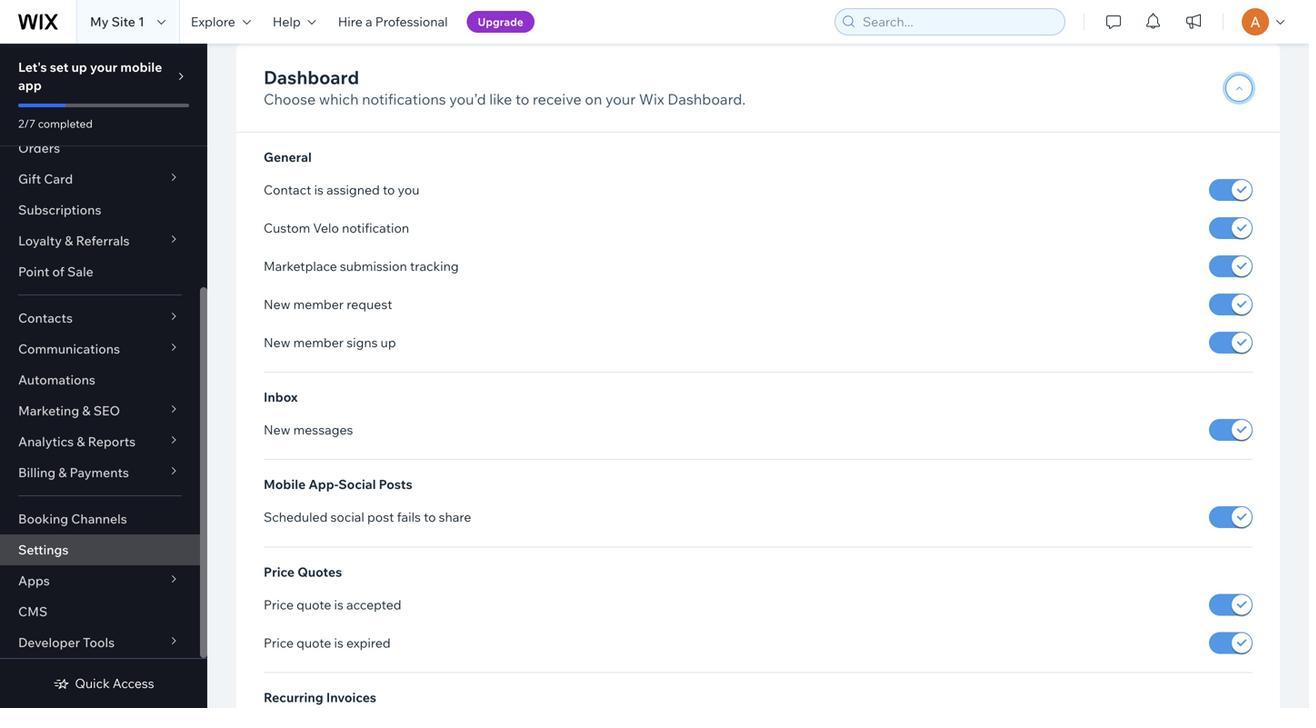 Task type: describe. For each thing, give the bounding box(es) containing it.
professional
[[375, 14, 448, 30]]

mobile
[[120, 59, 162, 75]]

booking
[[18, 511, 68, 527]]

subscriptions link
[[0, 195, 200, 225]]

quick access
[[75, 676, 154, 691]]

share
[[439, 509, 471, 525]]

marketplace submission tracking
[[264, 258, 459, 274]]

notifications
[[362, 90, 446, 108]]

general
[[264, 149, 312, 165]]

orders
[[18, 140, 60, 156]]

new for new member signs up
[[264, 335, 290, 350]]

recurring
[[264, 690, 323, 705]]

subscriptions
[[18, 202, 101, 218]]

contacts button
[[0, 303, 200, 334]]

price quotes
[[264, 564, 342, 580]]

referrals
[[76, 233, 130, 249]]

sale
[[67, 264, 93, 280]]

which
[[319, 90, 359, 108]]

& for analytics
[[77, 434, 85, 450]]

channels
[[71, 511, 127, 527]]

0 vertical spatial is
[[314, 182, 324, 198]]

my site 1
[[90, 14, 144, 30]]

settings
[[18, 542, 69, 558]]

signs
[[347, 335, 378, 350]]

quote for expired
[[297, 635, 331, 651]]

1 horizontal spatial up
[[381, 335, 396, 350]]

accepted
[[346, 597, 401, 613]]

recurring invoices
[[264, 690, 376, 705]]

apps
[[18, 573, 50, 589]]

hire a professional
[[338, 14, 448, 30]]

new member signs up
[[264, 335, 396, 350]]

analytics & reports button
[[0, 426, 200, 457]]

booking channels link
[[0, 504, 200, 535]]

sidebar element
[[0, 0, 207, 708]]

your inside dashboard choose which notifications you'd like to receive on your wix dashboard.
[[606, 90, 636, 108]]

like
[[489, 90, 512, 108]]

access
[[113, 676, 154, 691]]

gift card button
[[0, 164, 200, 195]]

booking channels
[[18, 511, 127, 527]]

quotes
[[298, 564, 342, 580]]

is for expired
[[334, 635, 344, 651]]

my
[[90, 14, 109, 30]]

site
[[112, 14, 135, 30]]

scheduled social post fails to share
[[264, 509, 471, 525]]

cms link
[[0, 596, 200, 627]]

payments
[[70, 465, 129, 481]]

member for request
[[293, 296, 344, 312]]

& for billing
[[58, 465, 67, 481]]

analytics & reports
[[18, 434, 136, 450]]

point of sale
[[18, 264, 93, 280]]

new messages
[[264, 422, 353, 438]]

hire a professional link
[[327, 0, 459, 44]]

seo
[[93, 403, 120, 419]]

app
[[18, 77, 42, 93]]

Search... field
[[857, 9, 1059, 35]]

custom
[[264, 220, 310, 236]]

2/7
[[18, 117, 35, 130]]

mobile
[[264, 477, 306, 492]]

price for price quote is expired
[[264, 635, 294, 651]]

help button
[[262, 0, 327, 44]]

developer tools button
[[0, 627, 200, 658]]

notification
[[342, 220, 409, 236]]

is for accepted
[[334, 597, 344, 613]]

2 vertical spatial to
[[424, 509, 436, 525]]

2/7 completed
[[18, 117, 93, 130]]

gift
[[18, 171, 41, 187]]

invoices
[[326, 690, 376, 705]]

new for new messages
[[264, 422, 290, 438]]

marketing & seo button
[[0, 395, 200, 426]]

to inside dashboard choose which notifications you'd like to receive on your wix dashboard.
[[515, 90, 529, 108]]

choose
[[264, 90, 316, 108]]

1 vertical spatial to
[[383, 182, 395, 198]]

communications button
[[0, 334, 200, 365]]

price for price quotes
[[264, 564, 295, 580]]

gift card
[[18, 171, 73, 187]]



Task type: vqa. For each thing, say whether or not it's contained in the screenshot.
up
yes



Task type: locate. For each thing, give the bounding box(es) containing it.
is left expired
[[334, 635, 344, 651]]

request
[[347, 296, 392, 312]]

0 vertical spatial up
[[71, 59, 87, 75]]

to right fails at the bottom left
[[424, 509, 436, 525]]

marketplace
[[264, 258, 337, 274]]

loyalty & referrals button
[[0, 225, 200, 256]]

& for loyalty
[[65, 233, 73, 249]]

& inside popup button
[[77, 434, 85, 450]]

new up inbox
[[264, 335, 290, 350]]

custom velo notification
[[264, 220, 409, 236]]

cms
[[18, 604, 47, 620]]

up inside let's set up your mobile app
[[71, 59, 87, 75]]

social
[[331, 509, 364, 525]]

quote for accepted
[[297, 597, 331, 613]]

1 vertical spatial new
[[264, 335, 290, 350]]

new down marketplace
[[264, 296, 290, 312]]

0 vertical spatial member
[[293, 296, 344, 312]]

0 vertical spatial your
[[90, 59, 118, 75]]

to
[[515, 90, 529, 108], [383, 182, 395, 198], [424, 509, 436, 525]]

to right like
[[515, 90, 529, 108]]

reports
[[88, 434, 136, 450]]

tools
[[83, 635, 115, 651]]

mobile app-social posts
[[264, 477, 413, 492]]

loyalty & referrals
[[18, 233, 130, 249]]

member for signs
[[293, 335, 344, 350]]

quick access button
[[53, 676, 154, 692]]

0 vertical spatial new
[[264, 296, 290, 312]]

completed
[[38, 117, 93, 130]]

& left seo at the left
[[82, 403, 91, 419]]

price down price quotes
[[264, 597, 294, 613]]

price
[[264, 564, 295, 580], [264, 597, 294, 613], [264, 635, 294, 651]]

2 price from the top
[[264, 597, 294, 613]]

up right set
[[71, 59, 87, 75]]

is
[[314, 182, 324, 198], [334, 597, 344, 613], [334, 635, 344, 651]]

dashboard.
[[668, 90, 746, 108]]

0 horizontal spatial your
[[90, 59, 118, 75]]

fails
[[397, 509, 421, 525]]

& right the billing
[[58, 465, 67, 481]]

quick
[[75, 676, 110, 691]]

developer
[[18, 635, 80, 651]]

your inside let's set up your mobile app
[[90, 59, 118, 75]]

0 horizontal spatial to
[[383, 182, 395, 198]]

1
[[138, 14, 144, 30]]

1 vertical spatial is
[[334, 597, 344, 613]]

3 new from the top
[[264, 422, 290, 438]]

social
[[338, 477, 376, 492]]

up right signs
[[381, 335, 396, 350]]

1 new from the top
[[264, 296, 290, 312]]

0 vertical spatial price
[[264, 564, 295, 580]]

you
[[398, 182, 420, 198]]

automations link
[[0, 365, 200, 395]]

your left mobile
[[90, 59, 118, 75]]

assigned
[[326, 182, 380, 198]]

post
[[367, 509, 394, 525]]

& for marketing
[[82, 403, 91, 419]]

& right loyalty
[[65, 233, 73, 249]]

new for new member request
[[264, 296, 290, 312]]

velo
[[313, 220, 339, 236]]

3 price from the top
[[264, 635, 294, 651]]

2 vertical spatial is
[[334, 635, 344, 651]]

quote down quotes
[[297, 597, 331, 613]]

new down inbox
[[264, 422, 290, 438]]

inbox
[[264, 389, 298, 405]]

price for price quote is accepted
[[264, 597, 294, 613]]

set
[[50, 59, 69, 75]]

2 horizontal spatial to
[[515, 90, 529, 108]]

explore
[[191, 14, 235, 30]]

1 vertical spatial up
[[381, 335, 396, 350]]

price quote is expired
[[264, 635, 391, 651]]

0 horizontal spatial up
[[71, 59, 87, 75]]

scheduled
[[264, 509, 328, 525]]

1 horizontal spatial to
[[424, 509, 436, 525]]

member down new member request
[[293, 335, 344, 350]]

settings link
[[0, 535, 200, 566]]

automations
[[18, 372, 95, 388]]

up
[[71, 59, 87, 75], [381, 335, 396, 350]]

posts
[[379, 477, 413, 492]]

apps button
[[0, 566, 200, 596]]

let's
[[18, 59, 47, 75]]

tracking
[[410, 258, 459, 274]]

on
[[585, 90, 602, 108]]

contact is assigned to you
[[264, 182, 420, 198]]

is right contact
[[314, 182, 324, 198]]

1 member from the top
[[293, 296, 344, 312]]

& left reports at left bottom
[[77, 434, 85, 450]]

2 vertical spatial price
[[264, 635, 294, 651]]

2 vertical spatial new
[[264, 422, 290, 438]]

upgrade button
[[467, 11, 534, 33]]

communications
[[18, 341, 120, 357]]

2 quote from the top
[[297, 635, 331, 651]]

loyalty
[[18, 233, 62, 249]]

1 quote from the top
[[297, 597, 331, 613]]

your right on
[[606, 90, 636, 108]]

1 vertical spatial price
[[264, 597, 294, 613]]

&
[[65, 233, 73, 249], [82, 403, 91, 419], [77, 434, 85, 450], [58, 465, 67, 481]]

submission
[[340, 258, 407, 274]]

1 vertical spatial member
[[293, 335, 344, 350]]

quote down price quote is accepted
[[297, 635, 331, 651]]

member
[[293, 296, 344, 312], [293, 335, 344, 350]]

orders link
[[0, 133, 200, 164]]

hire
[[338, 14, 363, 30]]

messages
[[293, 422, 353, 438]]

card
[[44, 171, 73, 187]]

1 horizontal spatial your
[[606, 90, 636, 108]]

analytics
[[18, 434, 74, 450]]

price quote is accepted
[[264, 597, 401, 613]]

contact
[[264, 182, 311, 198]]

0 vertical spatial quote
[[297, 597, 331, 613]]

0 vertical spatial to
[[515, 90, 529, 108]]

billing & payments button
[[0, 457, 200, 488]]

2 member from the top
[[293, 335, 344, 350]]

2 new from the top
[[264, 335, 290, 350]]

1 vertical spatial quote
[[297, 635, 331, 651]]

contacts
[[18, 310, 73, 326]]

1 vertical spatial your
[[606, 90, 636, 108]]

price left quotes
[[264, 564, 295, 580]]

marketing & seo
[[18, 403, 120, 419]]

1 price from the top
[[264, 564, 295, 580]]

wix
[[639, 90, 664, 108]]

price up the recurring
[[264, 635, 294, 651]]

to left you
[[383, 182, 395, 198]]

you'd
[[449, 90, 486, 108]]

app-
[[309, 477, 338, 492]]

let's set up your mobile app
[[18, 59, 162, 93]]

receive
[[533, 90, 582, 108]]

member up new member signs up
[[293, 296, 344, 312]]

a
[[365, 14, 372, 30]]

dashboard choose which notifications you'd like to receive on your wix dashboard.
[[264, 66, 746, 108]]

is left accepted at the left of the page
[[334, 597, 344, 613]]

new member request
[[264, 296, 392, 312]]

help
[[273, 14, 301, 30]]

of
[[52, 264, 64, 280]]



